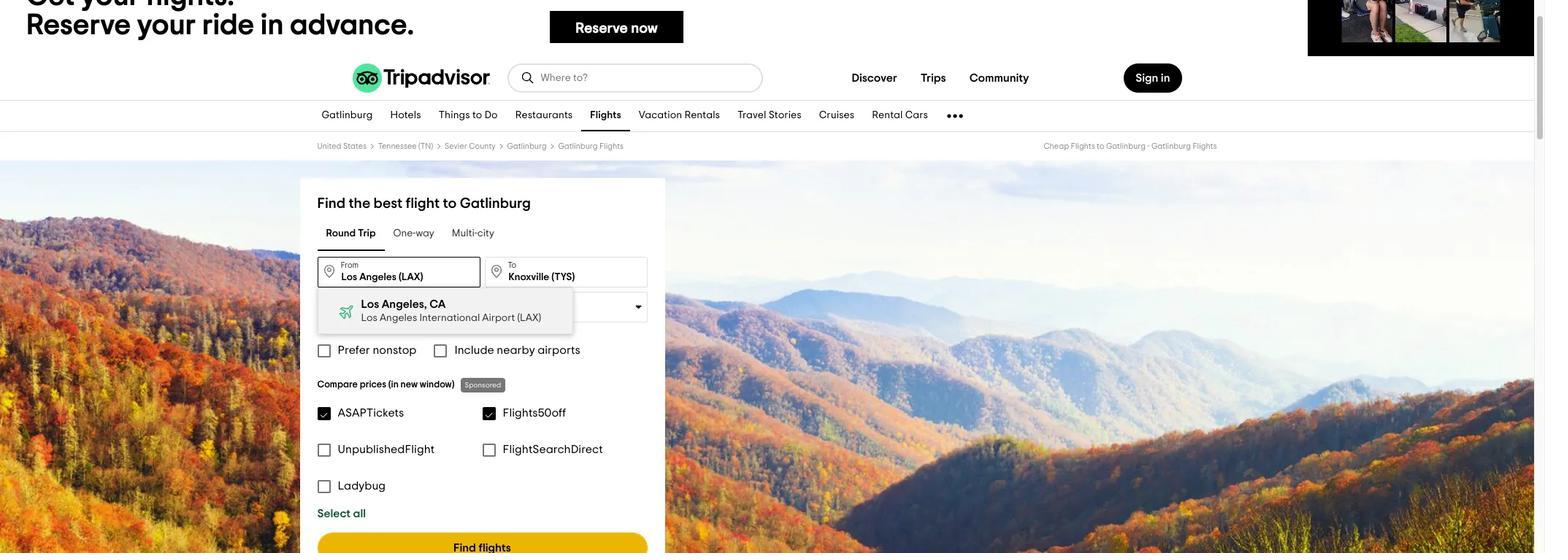 Task type: vqa. For each thing, say whether or not it's contained in the screenshot.
top FlyScore
no



Task type: locate. For each thing, give the bounding box(es) containing it.
flights up gatlinburg flights link
[[591, 111, 622, 121]]

(in
[[389, 381, 399, 390]]

12/6
[[450, 308, 470, 319]]

wed, down depart
[[341, 308, 365, 319]]

compare
[[317, 381, 358, 390]]

flights
[[591, 111, 622, 121], [600, 142, 624, 151], [1071, 142, 1096, 151], [1193, 142, 1218, 151]]

trips button
[[909, 64, 958, 93]]

None search field
[[509, 65, 762, 91]]

0 horizontal spatial to
[[443, 197, 457, 211]]

1 horizontal spatial city or airport text field
[[485, 257, 648, 288]]

round trip
[[326, 229, 376, 239]]

sign in
[[1136, 72, 1171, 84]]

round
[[326, 229, 356, 239]]

0 horizontal spatial gatlinburg link
[[313, 101, 382, 132]]

,
[[512, 308, 514, 318]]

find
[[317, 197, 346, 211]]

City or Airport text field
[[317, 257, 480, 288], [485, 257, 648, 288]]

flights link
[[582, 101, 630, 132]]

1 horizontal spatial wed,
[[424, 308, 448, 319]]

travel stories link
[[729, 101, 811, 132]]

gatlinburg link up united states at the left top of page
[[313, 101, 382, 132]]

1 horizontal spatial gatlinburg link
[[507, 142, 547, 151]]

to right cheap
[[1097, 142, 1105, 151]]

1 horizontal spatial to
[[473, 111, 483, 121]]

community
[[970, 72, 1030, 84]]

2 wed, from the left
[[424, 308, 448, 319]]

0 vertical spatial los
[[361, 299, 379, 311]]

airport
[[482, 313, 515, 324]]

to right flight
[[443, 197, 457, 211]]

1 wed, from the left
[[341, 308, 365, 319]]

united states link
[[317, 142, 367, 151]]

tennessee
[[378, 142, 417, 151]]

gatlinburg link down the restaurants link
[[507, 142, 547, 151]]

1 city or airport text field from the left
[[317, 257, 480, 288]]

wed,
[[341, 308, 365, 319], [424, 308, 448, 319]]

flight
[[406, 197, 440, 211]]

los down depart
[[361, 313, 378, 324]]

asaptickets
[[338, 408, 404, 419]]

cheap flights to gatlinburg - gatlinburg flights
[[1044, 142, 1218, 151]]

rental cars link
[[864, 101, 937, 132]]

select all
[[317, 508, 366, 520]]

restaurants
[[516, 111, 573, 121]]

cheap
[[1044, 142, 1070, 151]]

find the best flight to gatlinburg
[[317, 197, 531, 211]]

ca
[[430, 299, 446, 311]]

0 horizontal spatial city or airport text field
[[317, 257, 480, 288]]

(lax)
[[518, 313, 541, 324]]

gatlinburg link
[[313, 101, 382, 132], [507, 142, 547, 151]]

to
[[473, 111, 483, 121], [1097, 142, 1105, 151], [443, 197, 457, 211]]

states
[[343, 142, 367, 151]]

return
[[424, 297, 449, 305]]

city or airport text field for to
[[485, 257, 648, 288]]

all
[[353, 508, 366, 520]]

0 horizontal spatial wed,
[[341, 308, 365, 319]]

city or airport text field up angeles,
[[317, 257, 480, 288]]

trip
[[358, 229, 376, 239]]

-
[[1148, 142, 1150, 151]]

prefer
[[338, 345, 370, 357]]

2 city or airport text field from the left
[[485, 257, 648, 288]]

sign in link
[[1125, 64, 1182, 93]]

do
[[485, 111, 498, 121]]

tripadvisor image
[[353, 64, 490, 93]]

stories
[[769, 111, 802, 121]]

economy
[[517, 308, 558, 318]]

to left do
[[473, 111, 483, 121]]

los left angeles,
[[361, 299, 379, 311]]

multi-city
[[452, 229, 495, 239]]

gatlinburg left -
[[1107, 142, 1146, 151]]

1 vertical spatial los
[[361, 313, 378, 324]]

flights down flights link
[[600, 142, 624, 151]]

way
[[416, 229, 435, 239]]

to
[[508, 262, 517, 270]]

include nearby airports
[[455, 345, 581, 357]]

best
[[374, 197, 403, 211]]

gatlinburg
[[322, 111, 373, 121], [507, 142, 547, 151], [559, 142, 598, 151], [1107, 142, 1146, 151], [1152, 142, 1192, 151], [460, 197, 531, 211]]

united states
[[317, 142, 367, 151]]

Search search field
[[541, 72, 750, 85]]

county
[[469, 142, 496, 151]]

trips
[[921, 72, 947, 84]]

wed, inside the depart wed, 11/29
[[341, 308, 365, 319]]

city or airport text field up economy
[[485, 257, 648, 288]]

travel
[[738, 111, 767, 121]]

united
[[317, 142, 342, 151]]

discover button
[[840, 64, 909, 93]]

2 horizontal spatial to
[[1097, 142, 1105, 151]]

sevier
[[445, 142, 468, 151]]

hotels link
[[382, 101, 430, 132]]

wed, down return
[[424, 308, 448, 319]]

rental cars
[[873, 111, 929, 121]]

flights50off
[[503, 408, 566, 419]]

cruises
[[820, 111, 855, 121]]

gatlinburg down the restaurants link
[[507, 142, 547, 151]]

flights right cheap
[[1071, 142, 1096, 151]]

return wed, 12/6
[[424, 297, 470, 319]]

los
[[361, 299, 379, 311], [361, 313, 378, 324]]

gatlinburg flights link
[[559, 142, 624, 151]]

wed, inside return wed, 12/6
[[424, 308, 448, 319]]



Task type: describe. For each thing, give the bounding box(es) containing it.
new
[[401, 381, 418, 390]]

tennessee (tn)
[[378, 142, 433, 151]]

discover
[[852, 72, 898, 84]]

depart wed, 11/29
[[341, 297, 390, 319]]

2 los from the top
[[361, 313, 378, 324]]

los angeles, ca los angeles international airport (lax)
[[361, 299, 541, 324]]

gatlinburg up united states at the left top of page
[[322, 111, 373, 121]]

1 los from the top
[[361, 299, 379, 311]]

1 vertical spatial gatlinburg link
[[507, 142, 547, 151]]

include
[[455, 345, 494, 357]]

from
[[341, 262, 359, 270]]

advertisement region
[[0, 0, 1535, 56]]

sevier county link
[[445, 142, 496, 151]]

one-way
[[393, 229, 435, 239]]

vacation rentals
[[639, 111, 720, 121]]

0 vertical spatial to
[[473, 111, 483, 121]]

unpublishedflight
[[338, 444, 435, 456]]

1 vertical spatial to
[[1097, 142, 1105, 151]]

international
[[420, 313, 480, 324]]

gatlinburg right -
[[1152, 142, 1192, 151]]

(tn)
[[419, 142, 433, 151]]

tennessee (tn) link
[[378, 142, 433, 151]]

the
[[349, 197, 371, 211]]

nearby
[[497, 345, 535, 357]]

restaurants link
[[507, 101, 582, 132]]

prefer nonstop
[[338, 345, 417, 357]]

city or airport text field for from
[[317, 257, 480, 288]]

sign
[[1136, 72, 1159, 84]]

1 , economy
[[508, 308, 558, 318]]

vacation
[[639, 111, 683, 121]]

select
[[317, 508, 351, 520]]

angeles
[[380, 313, 417, 324]]

sevier county
[[445, 142, 496, 151]]

gatlinburg down flights link
[[559, 142, 598, 151]]

hotels
[[391, 111, 421, 121]]

wed, for wed, 12/6
[[424, 308, 448, 319]]

city
[[478, 229, 495, 239]]

flightsearchdirect
[[503, 444, 603, 456]]

community button
[[958, 64, 1041, 93]]

sponsored
[[465, 382, 501, 389]]

flights right -
[[1193, 142, 1218, 151]]

in
[[1162, 72, 1171, 84]]

1
[[508, 308, 512, 318]]

one-
[[393, 229, 416, 239]]

things to do link
[[430, 101, 507, 132]]

search image
[[521, 71, 535, 85]]

ladybug
[[338, 481, 386, 492]]

wed, for wed, 11/29
[[341, 308, 365, 319]]

cruises link
[[811, 101, 864, 132]]

2 vertical spatial to
[[443, 197, 457, 211]]

angeles,
[[382, 299, 427, 311]]

cars
[[906, 111, 929, 121]]

multi-
[[452, 229, 478, 239]]

prices
[[360, 381, 386, 390]]

gatlinburg up city
[[460, 197, 531, 211]]

compare prices (in new window)
[[317, 381, 455, 390]]

11/29
[[367, 308, 390, 319]]

nonstop
[[373, 345, 417, 357]]

vacation rentals link
[[630, 101, 729, 132]]

things to do
[[439, 111, 498, 121]]

airports
[[538, 345, 581, 357]]

window)
[[420, 381, 455, 390]]

things
[[439, 111, 470, 121]]

gatlinburg flights
[[559, 142, 624, 151]]

travel stories
[[738, 111, 802, 121]]

0 vertical spatial gatlinburg link
[[313, 101, 382, 132]]

rentals
[[685, 111, 720, 121]]

rental
[[873, 111, 903, 121]]

depart
[[341, 297, 367, 305]]



